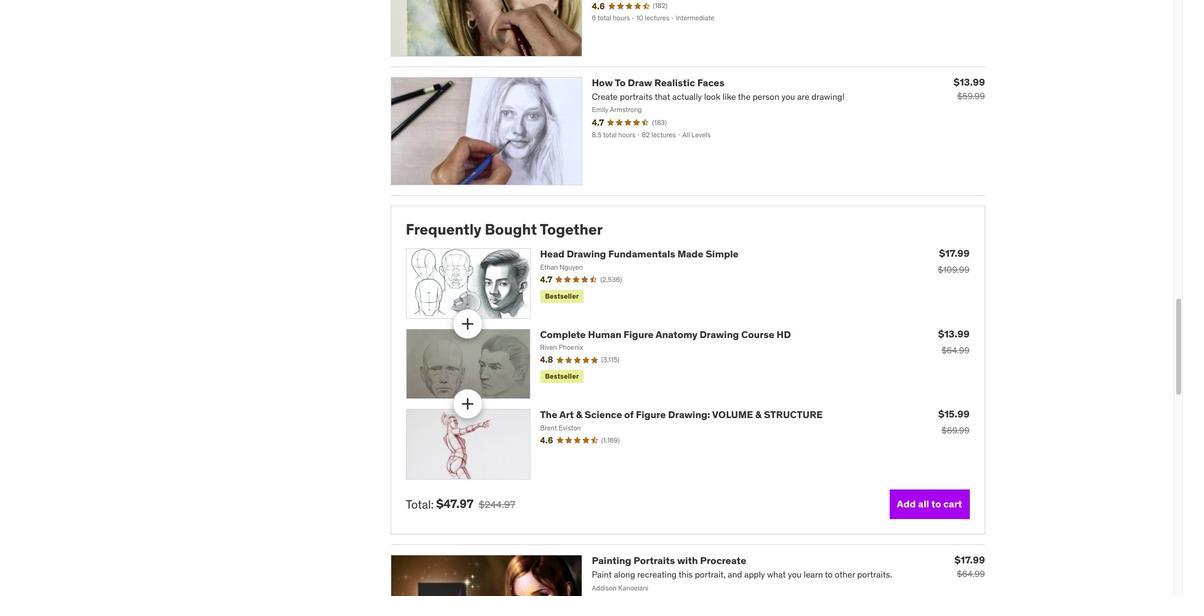 Task type: locate. For each thing, give the bounding box(es) containing it.
$64.99 inside $13.99 $64.99
[[942, 345, 970, 356]]

$244.97
[[479, 499, 516, 511]]

$17.99 down 'cart'
[[955, 554, 985, 566]]

$17.99 inside $17.99 $109.99
[[939, 247, 970, 260]]

add all to cart button
[[890, 490, 970, 519]]

$13.99 $64.99
[[938, 328, 970, 356]]

1 vertical spatial figure
[[636, 409, 666, 421]]

1 vertical spatial $64.99
[[957, 569, 985, 580]]

1 vertical spatial bestseller
[[545, 372, 579, 381]]

drawing inside head drawing fundamentals made simple ethan nguyen
[[567, 248, 606, 260]]

together
[[540, 220, 603, 239]]

1 bestseller from the top
[[545, 292, 579, 301]]

1 vertical spatial $13.99
[[938, 328, 970, 340]]

cart
[[944, 498, 962, 511]]

total:
[[406, 497, 434, 512]]

science
[[585, 409, 622, 421]]

total: $47.97 $244.97
[[406, 497, 516, 512]]

all
[[918, 498, 930, 511]]

drawing
[[567, 248, 606, 260], [700, 328, 739, 341]]

bestseller for head
[[545, 292, 579, 301]]

drawing:
[[668, 409, 710, 421]]

& right volume
[[756, 409, 762, 421]]

4.6
[[540, 435, 553, 446]]

0 vertical spatial bestseller
[[545, 292, 579, 301]]

drawing up nguyen
[[567, 248, 606, 260]]

figure inside the complete human figure anatomy drawing course hd riven phoenix
[[624, 328, 654, 341]]

0 horizontal spatial &
[[576, 409, 583, 421]]

head drawing fundamentals made simple link
[[540, 248, 739, 260]]

drawing left course
[[700, 328, 739, 341]]

1 vertical spatial drawing
[[700, 328, 739, 341]]

draw
[[628, 76, 652, 89]]

(2,536)
[[601, 275, 622, 284]]

$17.99
[[939, 247, 970, 260], [955, 554, 985, 566]]

bestseller for complete
[[545, 372, 579, 381]]

& right the art
[[576, 409, 583, 421]]

&
[[576, 409, 583, 421], [756, 409, 762, 421]]

0 vertical spatial figure
[[624, 328, 654, 341]]

figure
[[624, 328, 654, 341], [636, 409, 666, 421]]

$64.99
[[942, 345, 970, 356], [957, 569, 985, 580]]

2 bestseller from the top
[[545, 372, 579, 381]]

0 horizontal spatial drawing
[[567, 248, 606, 260]]

complete human figure anatomy drawing course hd link
[[540, 328, 791, 341]]

1 vertical spatial $17.99
[[955, 554, 985, 566]]

procreate
[[700, 555, 746, 567]]

4.8
[[540, 355, 553, 366]]

figure right "of"
[[636, 409, 666, 421]]

complete
[[540, 328, 586, 341]]

$17.99 for $17.99 $109.99
[[939, 247, 970, 260]]

art
[[560, 409, 574, 421]]

head drawing fundamentals made simple ethan nguyen
[[540, 248, 739, 272]]

$64.99 for $17.99
[[957, 569, 985, 580]]

4.7
[[540, 274, 553, 285]]

figure inside the art & science of figure drawing: volume & structure brent eviston
[[636, 409, 666, 421]]

1 horizontal spatial &
[[756, 409, 762, 421]]

0 vertical spatial $64.99
[[942, 345, 970, 356]]

bestseller down 4.7
[[545, 292, 579, 301]]

bestseller
[[545, 292, 579, 301], [545, 372, 579, 381]]

add all to cart
[[897, 498, 962, 511]]

0 vertical spatial drawing
[[567, 248, 606, 260]]

anatomy
[[656, 328, 698, 341]]

to
[[932, 498, 942, 511]]

structure
[[764, 409, 823, 421]]

$17.99 up $109.99
[[939, 247, 970, 260]]

painting
[[592, 555, 632, 567]]

riven
[[540, 343, 557, 352]]

simple
[[706, 248, 739, 260]]

bestseller down 4.8
[[545, 372, 579, 381]]

figure right human
[[624, 328, 654, 341]]

1 horizontal spatial drawing
[[700, 328, 739, 341]]

1 & from the left
[[576, 409, 583, 421]]

$13.99
[[954, 76, 985, 88], [938, 328, 970, 340]]

frequently
[[406, 220, 482, 239]]

$59.99
[[957, 90, 985, 102]]

$69.99
[[942, 426, 970, 437]]

$64.99 inside $17.99 $64.99
[[957, 569, 985, 580]]

0 vertical spatial $13.99
[[954, 76, 985, 88]]

eviston
[[559, 424, 581, 432]]

made
[[678, 248, 704, 260]]

0 vertical spatial $17.99
[[939, 247, 970, 260]]

drawing inside the complete human figure anatomy drawing course hd riven phoenix
[[700, 328, 739, 341]]



Task type: describe. For each thing, give the bounding box(es) containing it.
fundamentals
[[609, 248, 676, 260]]

bought
[[485, 220, 537, 239]]

with
[[677, 555, 698, 567]]

nguyen
[[560, 263, 583, 272]]

ethan
[[540, 263, 558, 272]]

how to draw realistic faces
[[592, 76, 725, 89]]

course
[[741, 328, 775, 341]]

the art & science of figure drawing: volume & structure link
[[540, 409, 823, 421]]

to
[[615, 76, 626, 89]]

the
[[540, 409, 558, 421]]

painting portraits with procreate link
[[592, 555, 746, 567]]

brent
[[540, 424, 557, 432]]

$15.99 $69.99
[[939, 408, 970, 437]]

how
[[592, 76, 613, 89]]

$17.99 $64.99
[[955, 554, 985, 580]]

of
[[624, 409, 634, 421]]

frequently bought together
[[406, 220, 603, 239]]

portraits
[[634, 555, 675, 567]]

realistic
[[655, 76, 695, 89]]

add
[[897, 498, 916, 511]]

$64.99 for $13.99
[[942, 345, 970, 356]]

1169 reviews element
[[601, 436, 620, 446]]

the art & science of figure drawing: volume & structure brent eviston
[[540, 409, 823, 432]]

head
[[540, 248, 565, 260]]

hd
[[777, 328, 791, 341]]

3115 reviews element
[[601, 356, 620, 365]]

$109.99
[[938, 265, 970, 276]]

phoenix
[[559, 343, 583, 352]]

human
[[588, 328, 622, 341]]

volume
[[712, 409, 753, 421]]

$47.97
[[436, 497, 474, 512]]

2 & from the left
[[756, 409, 762, 421]]

$13.99 for $13.99 $64.99
[[938, 328, 970, 340]]

$17.99 for $17.99 $64.99
[[955, 554, 985, 566]]

$15.99
[[939, 408, 970, 421]]

complete human figure anatomy drawing course hd riven phoenix
[[540, 328, 791, 352]]

(3,115)
[[601, 356, 620, 364]]

$13.99 $59.99
[[954, 76, 985, 102]]

$13.99 for $13.99 $59.99
[[954, 76, 985, 88]]

2536 reviews element
[[601, 275, 622, 285]]

faces
[[698, 76, 725, 89]]

$17.99 $109.99
[[938, 247, 970, 276]]

how to draw realistic faces link
[[592, 76, 725, 89]]

(1,169)
[[601, 436, 620, 445]]

painting portraits with procreate
[[592, 555, 746, 567]]



Task type: vqa. For each thing, say whether or not it's contained in the screenshot.
FEARLESS
no



